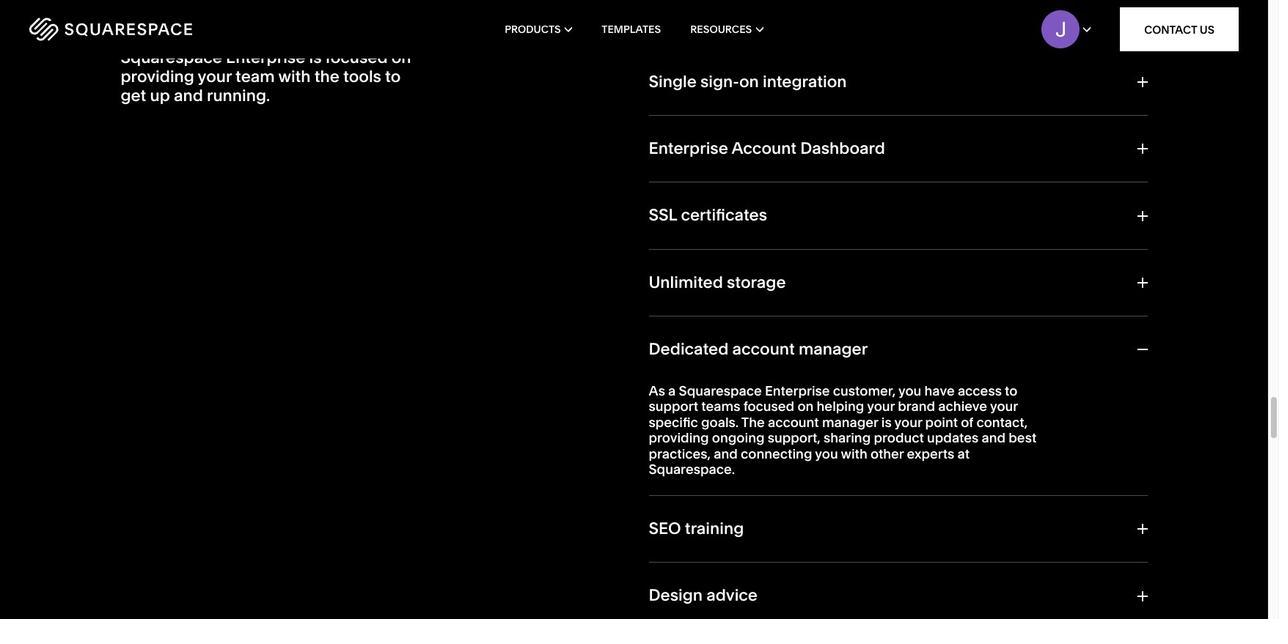 Task type: locate. For each thing, give the bounding box(es) containing it.
1 vertical spatial is
[[882, 414, 892, 431]]

to right access
[[1005, 383, 1018, 399]]

templates
[[602, 23, 661, 36]]

1 vertical spatial manager
[[822, 414, 878, 431]]

goals.
[[701, 414, 739, 431]]

1 vertical spatial on
[[739, 72, 759, 91]]

0 vertical spatial with
[[278, 67, 311, 87]]

1 horizontal spatial to
[[1005, 383, 1018, 399]]

0 horizontal spatial squarespace
[[121, 47, 222, 67]]

with left "other"
[[841, 446, 868, 463]]

get
[[121, 86, 146, 106]]

0 horizontal spatial providing
[[121, 67, 194, 87]]

enterprise
[[226, 47, 305, 67], [649, 139, 728, 158], [765, 383, 830, 399]]

you
[[899, 383, 922, 399], [815, 446, 838, 463]]

team
[[235, 67, 275, 87]]

your left point at the right bottom of page
[[895, 414, 922, 431]]

is
[[309, 47, 322, 67], [882, 414, 892, 431]]

1 vertical spatial to
[[1005, 383, 1018, 399]]

to right the tools
[[385, 67, 401, 87]]

0 horizontal spatial is
[[309, 47, 322, 67]]

to inside squarespace enterprise is focused on providing your team with the tools to get up and running.
[[385, 67, 401, 87]]

0 vertical spatial on
[[392, 47, 411, 67]]

you down helping
[[815, 446, 838, 463]]

0 horizontal spatial to
[[385, 67, 401, 87]]

your inside squarespace enterprise is focused on providing your team with the tools to get up and running.
[[198, 67, 232, 87]]

contact us
[[1144, 22, 1215, 36]]

manager down customer,
[[822, 414, 878, 431]]

a
[[668, 383, 676, 399]]

manager
[[799, 340, 868, 360], [822, 414, 878, 431]]

with inside squarespace enterprise is focused on providing your team with the tools to get up and running.
[[278, 67, 311, 87]]

1 horizontal spatial providing
[[649, 430, 709, 447]]

0 vertical spatial is
[[309, 47, 322, 67]]

squarespace logo image
[[29, 18, 192, 41]]

resources
[[690, 23, 752, 36]]

as
[[649, 383, 665, 399]]

single
[[649, 72, 697, 91]]

to inside as a squarespace enterprise customer, you have access to support teams focused on helping your brand achieve your specific goals. the account manager is your point of contact, providing ongoing support, sharing product updates and best practices, and connecting you with other experts at squarespace.
[[1005, 383, 1018, 399]]

teams
[[701, 398, 740, 415]]

ssl certificates
[[649, 206, 767, 225]]

1 horizontal spatial enterprise
[[649, 139, 728, 158]]

connecting
[[741, 446, 812, 463]]

products
[[505, 23, 561, 36]]

squarespace logo link
[[29, 18, 271, 41]]

0 horizontal spatial and
[[174, 86, 203, 106]]

with inside as a squarespace enterprise customer, you have access to support teams focused on helping your brand achieve your specific goals. the account manager is your point of contact, providing ongoing support, sharing product updates and best practices, and connecting you with other experts at squarespace.
[[841, 446, 868, 463]]

1 horizontal spatial focused
[[744, 398, 795, 415]]

is inside squarespace enterprise is focused on providing your team with the tools to get up and running.
[[309, 47, 322, 67]]

specific
[[649, 414, 698, 431]]

2 vertical spatial enterprise
[[765, 383, 830, 399]]

1 horizontal spatial you
[[899, 383, 922, 399]]

1 horizontal spatial with
[[841, 446, 868, 463]]

account
[[732, 340, 795, 360], [768, 414, 819, 431]]

1 vertical spatial providing
[[649, 430, 709, 447]]

brand
[[898, 398, 935, 415]]

0 vertical spatial you
[[899, 383, 922, 399]]

0 horizontal spatial enterprise
[[226, 47, 305, 67]]

templates link
[[602, 0, 661, 59]]

enterprise up support, on the right bottom
[[765, 383, 830, 399]]

account up the connecting
[[768, 414, 819, 431]]

contact us link
[[1120, 7, 1239, 51]]

with left the
[[278, 67, 311, 87]]

manager up customer,
[[799, 340, 868, 360]]

and
[[174, 86, 203, 106], [982, 430, 1006, 447], [714, 446, 738, 463]]

1 horizontal spatial squarespace
[[679, 383, 762, 399]]

0 vertical spatial providing
[[121, 67, 194, 87]]

squarespace
[[121, 47, 222, 67], [679, 383, 762, 399]]

manager inside as a squarespace enterprise customer, you have access to support teams focused on helping your brand achieve your specific goals. the account manager is your point of contact, providing ongoing support, sharing product updates and best practices, and connecting you with other experts at squarespace.
[[822, 414, 878, 431]]

providing inside as a squarespace enterprise customer, you have access to support teams focused on helping your brand achieve your specific goals. the account manager is your point of contact, providing ongoing support, sharing product updates and best practices, and connecting you with other experts at squarespace.
[[649, 430, 709, 447]]

0 vertical spatial account
[[732, 340, 795, 360]]

squarespace up goals.
[[679, 383, 762, 399]]

2 horizontal spatial enterprise
[[765, 383, 830, 399]]

0 horizontal spatial focused
[[325, 47, 388, 67]]

running.
[[207, 86, 270, 106]]

up
[[150, 86, 170, 106]]

providing down squarespace logo link on the left top of page
[[121, 67, 194, 87]]

your left "team"
[[198, 67, 232, 87]]

2 vertical spatial on
[[798, 398, 814, 415]]

1 vertical spatial enterprise
[[649, 139, 728, 158]]

1 vertical spatial with
[[841, 446, 868, 463]]

1 vertical spatial you
[[815, 446, 838, 463]]

on inside as a squarespace enterprise customer, you have access to support teams focused on helping your brand achieve your specific goals. the account manager is your point of contact, providing ongoing support, sharing product updates and best practices, and connecting you with other experts at squarespace.
[[798, 398, 814, 415]]

providing
[[121, 67, 194, 87], [649, 430, 709, 447]]

on right the tools
[[392, 47, 411, 67]]

0 vertical spatial focused
[[325, 47, 388, 67]]

and down goals.
[[714, 446, 738, 463]]

2 horizontal spatial on
[[798, 398, 814, 415]]

and right up
[[174, 86, 203, 106]]

0 vertical spatial squarespace
[[121, 47, 222, 67]]

0 horizontal spatial on
[[392, 47, 411, 67]]

is left the tools
[[309, 47, 322, 67]]

support
[[649, 398, 698, 415]]

on
[[392, 47, 411, 67], [739, 72, 759, 91], [798, 398, 814, 415]]

contact,
[[977, 414, 1028, 431]]

the
[[741, 414, 765, 431]]

and left best
[[982, 430, 1006, 447]]

enterprise down single in the top of the page
[[649, 139, 728, 158]]

ongoing
[[712, 430, 765, 447]]

dedicated account manager
[[649, 340, 868, 360]]

design advice
[[649, 586, 758, 606]]

to
[[385, 67, 401, 87], [1005, 383, 1018, 399]]

1 vertical spatial account
[[768, 414, 819, 431]]

enterprise up running.
[[226, 47, 305, 67]]

providing down the support
[[649, 430, 709, 447]]

1 horizontal spatial on
[[739, 72, 759, 91]]

2 horizontal spatial and
[[982, 430, 1006, 447]]

design
[[649, 586, 703, 606]]

0 vertical spatial to
[[385, 67, 401, 87]]

focused
[[325, 47, 388, 67], [744, 398, 795, 415]]

squarespace enterprise is focused on providing your team with the tools to get up and running.
[[121, 47, 411, 106]]

0 horizontal spatial with
[[278, 67, 311, 87]]

other
[[871, 446, 904, 463]]

account down storage
[[732, 340, 795, 360]]

squarespace down squarespace logo link on the left top of page
[[121, 47, 222, 67]]

providing inside squarespace enterprise is focused on providing your team with the tools to get up and running.
[[121, 67, 194, 87]]

you left have
[[899, 383, 922, 399]]

1 horizontal spatial is
[[882, 414, 892, 431]]

account
[[732, 139, 797, 158]]

1 vertical spatial squarespace
[[679, 383, 762, 399]]

your
[[198, 67, 232, 87], [867, 398, 895, 415], [990, 398, 1018, 415], [895, 414, 922, 431]]

squarespace inside squarespace enterprise is focused on providing your team with the tools to get up and running.
[[121, 47, 222, 67]]

0 vertical spatial enterprise
[[226, 47, 305, 67]]

1 vertical spatial focused
[[744, 398, 795, 415]]

with
[[278, 67, 311, 87], [841, 446, 868, 463]]

0 vertical spatial manager
[[799, 340, 868, 360]]

sign-
[[701, 72, 739, 91]]

support,
[[768, 430, 821, 447]]

focused inside squarespace enterprise is focused on providing your team with the tools to get up and running.
[[325, 47, 388, 67]]

is up "other"
[[882, 414, 892, 431]]

customer,
[[833, 383, 896, 399]]

on up support, on the right bottom
[[798, 398, 814, 415]]

your up best
[[990, 398, 1018, 415]]

on left integration
[[739, 72, 759, 91]]



Task type: describe. For each thing, give the bounding box(es) containing it.
point
[[925, 414, 958, 431]]

have
[[925, 383, 955, 399]]

access
[[958, 383, 1002, 399]]

contact
[[1144, 22, 1197, 36]]

of
[[961, 414, 974, 431]]

at
[[958, 446, 970, 463]]

seo
[[649, 519, 681, 539]]

0 horizontal spatial you
[[815, 446, 838, 463]]

and inside squarespace enterprise is focused on providing your team with the tools to get up and running.
[[174, 86, 203, 106]]

advice
[[707, 586, 758, 606]]

practices,
[[649, 446, 711, 463]]

enterprise account dashboard
[[649, 139, 885, 158]]

unlimited
[[649, 273, 723, 292]]

is inside as a squarespace enterprise customer, you have access to support teams focused on helping your brand achieve your specific goals. the account manager is your point of contact, providing ongoing support, sharing product updates and best practices, and connecting you with other experts at squarespace.
[[882, 414, 892, 431]]

seo training
[[649, 519, 744, 539]]

1 horizontal spatial and
[[714, 446, 738, 463]]

the
[[314, 67, 340, 87]]

experts
[[907, 446, 955, 463]]

us
[[1200, 22, 1215, 36]]

enterprise inside as a squarespace enterprise customer, you have access to support teams focused on helping your brand achieve your specific goals. the account manager is your point of contact, providing ongoing support, sharing product updates and best practices, and connecting you with other experts at squarespace.
[[765, 383, 830, 399]]

products button
[[505, 0, 572, 59]]

resources button
[[690, 0, 763, 59]]

dedicated
[[649, 340, 729, 360]]

training
[[685, 519, 744, 539]]

updates
[[927, 430, 979, 447]]

unlimited storage
[[649, 273, 786, 292]]

dashboard
[[800, 139, 885, 158]]

helping
[[817, 398, 864, 415]]

account inside as a squarespace enterprise customer, you have access to support teams focused on helping your brand achieve your specific goals. the account manager is your point of contact, providing ongoing support, sharing product updates and best practices, and connecting you with other experts at squarespace.
[[768, 414, 819, 431]]

ssl
[[649, 206, 677, 225]]

single sign-on integration
[[649, 72, 847, 91]]

certificates
[[681, 206, 767, 225]]

sharing
[[824, 430, 871, 447]]

squarespace.
[[649, 462, 735, 479]]

your left brand
[[867, 398, 895, 415]]

storage
[[727, 273, 786, 292]]

enterprise inside squarespace enterprise is focused on providing your team with the tools to get up and running.
[[226, 47, 305, 67]]

product
[[874, 430, 924, 447]]

focused inside as a squarespace enterprise customer, you have access to support teams focused on helping your brand achieve your specific goals. the account manager is your point of contact, providing ongoing support, sharing product updates and best practices, and connecting you with other experts at squarespace.
[[744, 398, 795, 415]]

tools
[[343, 67, 381, 87]]

best
[[1009, 430, 1037, 447]]

achieve
[[938, 398, 987, 415]]

as a squarespace enterprise customer, you have access to support teams focused on helping your brand achieve your specific goals. the account manager is your point of contact, providing ongoing support, sharing product updates and best practices, and connecting you with other experts at squarespace.
[[649, 383, 1037, 479]]

integration
[[763, 72, 847, 91]]

squarespace inside as a squarespace enterprise customer, you have access to support teams focused on helping your brand achieve your specific goals. the account manager is your point of contact, providing ongoing support, sharing product updates and best practices, and connecting you with other experts at squarespace.
[[679, 383, 762, 399]]

on inside squarespace enterprise is focused on providing your team with the tools to get up and running.
[[392, 47, 411, 67]]



Task type: vqa. For each thing, say whether or not it's contained in the screenshot.
the bottommost Squarespace
yes



